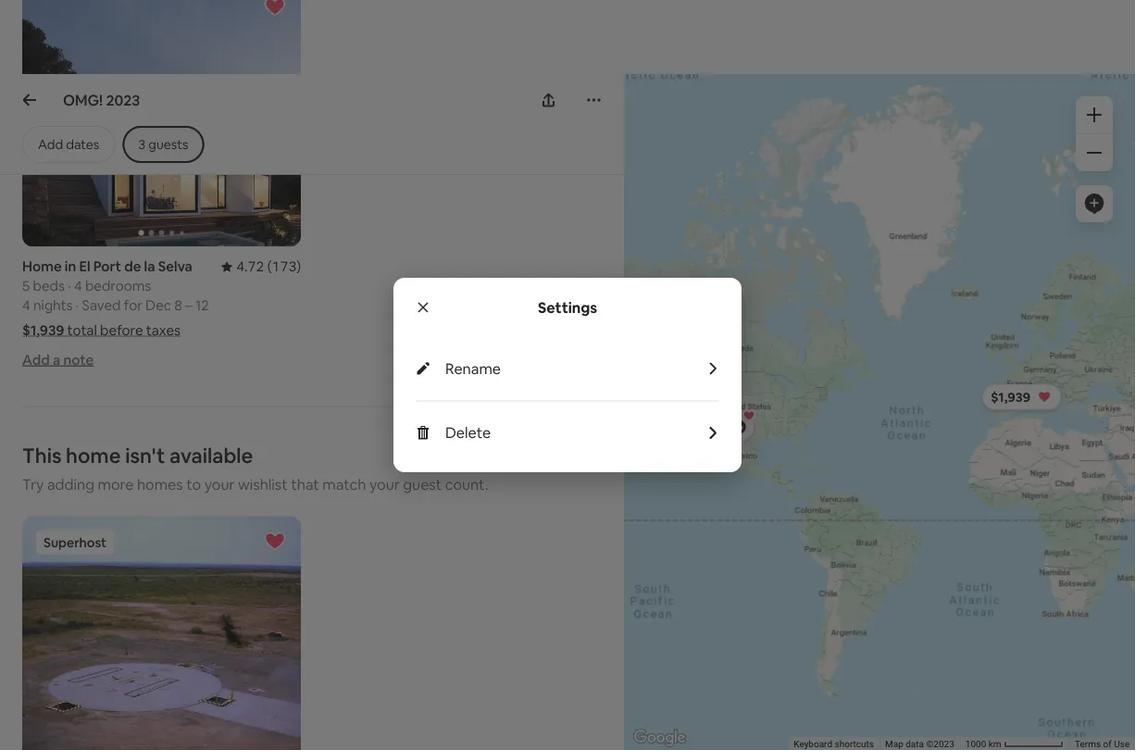 Task type: vqa. For each thing, say whether or not it's contained in the screenshot.
WWW.FEARLESSANDFREEFI.COM
no



Task type: locate. For each thing, give the bounding box(es) containing it.
de
[[124, 258, 141, 276]]

dec
[[145, 296, 171, 314]]

1 your from the left
[[204, 475, 235, 494]]

4.72 out of 5 average rating,  173 reviews image
[[222, 258, 301, 276]]

0 vertical spatial group
[[22, 0, 301, 247]]

2 your from the left
[[369, 475, 400, 494]]

map data ©2023
[[885, 739, 954, 750]]

1 vertical spatial ·
[[76, 296, 79, 314]]

group
[[22, 0, 301, 247], [22, 516, 301, 750]]

adding
[[47, 475, 95, 494]]

that
[[291, 475, 319, 494]]

add a place to the map image
[[1084, 193, 1106, 215]]

0 horizontal spatial $1,939
[[22, 321, 64, 340]]

more
[[98, 475, 134, 494]]

4 down the 5
[[22, 296, 30, 314]]

port
[[93, 258, 121, 276]]

your right to
[[204, 475, 235, 494]]

1000 km
[[966, 739, 1004, 750]]

1 vertical spatial group
[[22, 516, 301, 750]]

0 horizontal spatial ·
[[68, 277, 71, 295]]

nights
[[33, 296, 73, 314]]

rename
[[445, 359, 501, 378]]

add a note button
[[22, 351, 94, 369]]

1 horizontal spatial your
[[369, 475, 400, 494]]

el
[[79, 258, 90, 276]]

· down in
[[68, 277, 71, 295]]

la
[[144, 258, 155, 276]]

$1,939
[[22, 321, 64, 340], [991, 389, 1031, 405]]

in
[[65, 258, 76, 276]]

beds
[[33, 277, 65, 295]]

delete button
[[445, 423, 720, 443]]

0 vertical spatial $1,939
[[22, 321, 64, 340]]

©2023
[[926, 739, 954, 750]]

km
[[989, 739, 1001, 750]]

wishlist
[[238, 475, 288, 494]]

4.72 (173)
[[236, 258, 301, 276]]

· left saved
[[76, 296, 79, 314]]

add
[[22, 351, 50, 369]]

1 horizontal spatial $1,939
[[991, 389, 1031, 405]]

1 horizontal spatial 4
[[74, 277, 82, 295]]

total
[[67, 321, 97, 340]]

0 horizontal spatial 4
[[22, 296, 30, 314]]

terms of use
[[1075, 739, 1130, 750]]

your right match
[[369, 475, 400, 494]]

1 vertical spatial 4
[[22, 296, 30, 314]]

keyboard shortcuts
[[794, 739, 874, 750]]

match
[[323, 475, 366, 494]]

your
[[204, 475, 235, 494], [369, 475, 400, 494]]

guest count.
[[403, 475, 488, 494]]

note
[[63, 351, 94, 369]]

rename button
[[445, 359, 720, 378]]

this
[[22, 443, 62, 469]]

data
[[906, 739, 924, 750]]

before
[[100, 321, 143, 340]]

settings dialog
[[394, 278, 742, 472]]

keyboard shortcuts button
[[794, 738, 874, 750]]

homes
[[137, 475, 183, 494]]

delete
[[445, 423, 491, 442]]

0 horizontal spatial your
[[204, 475, 235, 494]]

4 down el
[[74, 277, 82, 295]]

use
[[1114, 739, 1130, 750]]

4
[[74, 277, 82, 295], [22, 296, 30, 314]]

1 vertical spatial $1,939
[[991, 389, 1031, 405]]

for
[[124, 296, 142, 314]]

1 horizontal spatial ·
[[76, 296, 79, 314]]

·
[[68, 277, 71, 295], [76, 296, 79, 314]]

add a note
[[22, 351, 94, 369]]



Task type: describe. For each thing, give the bounding box(es) containing it.
google image
[[629, 726, 690, 750]]

this home isn't available try adding more homes to your wishlist that match your guest count.
[[22, 443, 488, 494]]

shortcuts
[[835, 739, 874, 750]]

home in el port de la selva 5 beds · 4 bedrooms 4 nights · saved for dec 8 – 12 $1,939 total before taxes
[[22, 258, 209, 340]]

keyboard
[[794, 739, 832, 750]]

google map
including 2 saved stays. region
[[539, 46, 1135, 750]]

4.72
[[236, 258, 264, 276]]

settings
[[538, 298, 597, 317]]

home
[[66, 443, 121, 469]]

12
[[196, 296, 209, 314]]

a
[[53, 351, 60, 369]]

selva
[[158, 258, 193, 276]]

$1,939 inside home in el port de la selva 5 beds · 4 bedrooms 4 nights · saved for dec 8 – 12 $1,939 total before taxes
[[22, 321, 64, 340]]

1000
[[966, 739, 986, 750]]

taxes
[[146, 321, 181, 340]]

map
[[885, 739, 903, 750]]

(173)
[[267, 258, 301, 276]]

1000 km button
[[960, 737, 1070, 750]]

try
[[22, 475, 44, 494]]

remove from wishlist: home in el port de la selva image
[[264, 0, 286, 18]]

1 group from the top
[[22, 0, 301, 247]]

$1,939 button
[[982, 384, 1061, 410]]

8
[[174, 296, 182, 314]]

bedrooms
[[85, 277, 151, 295]]

saved
[[82, 296, 121, 314]]

of
[[1103, 739, 1112, 750]]

0 vertical spatial 4
[[74, 277, 82, 295]]

0 vertical spatial ·
[[68, 277, 71, 295]]

5
[[22, 277, 30, 295]]

to
[[186, 475, 201, 494]]

$1,939 inside $1,939 button
[[991, 389, 1031, 405]]

2 group from the top
[[22, 516, 301, 750]]

remove from wishlist: place to stay in roswell image
[[264, 530, 286, 553]]

terms
[[1075, 739, 1101, 750]]

isn't available
[[125, 443, 253, 469]]

zoom out image
[[1087, 145, 1102, 160]]

terms of use link
[[1075, 739, 1130, 750]]

zoom in image
[[1087, 107, 1102, 122]]

home
[[22, 258, 62, 276]]

–
[[186, 296, 192, 314]]



